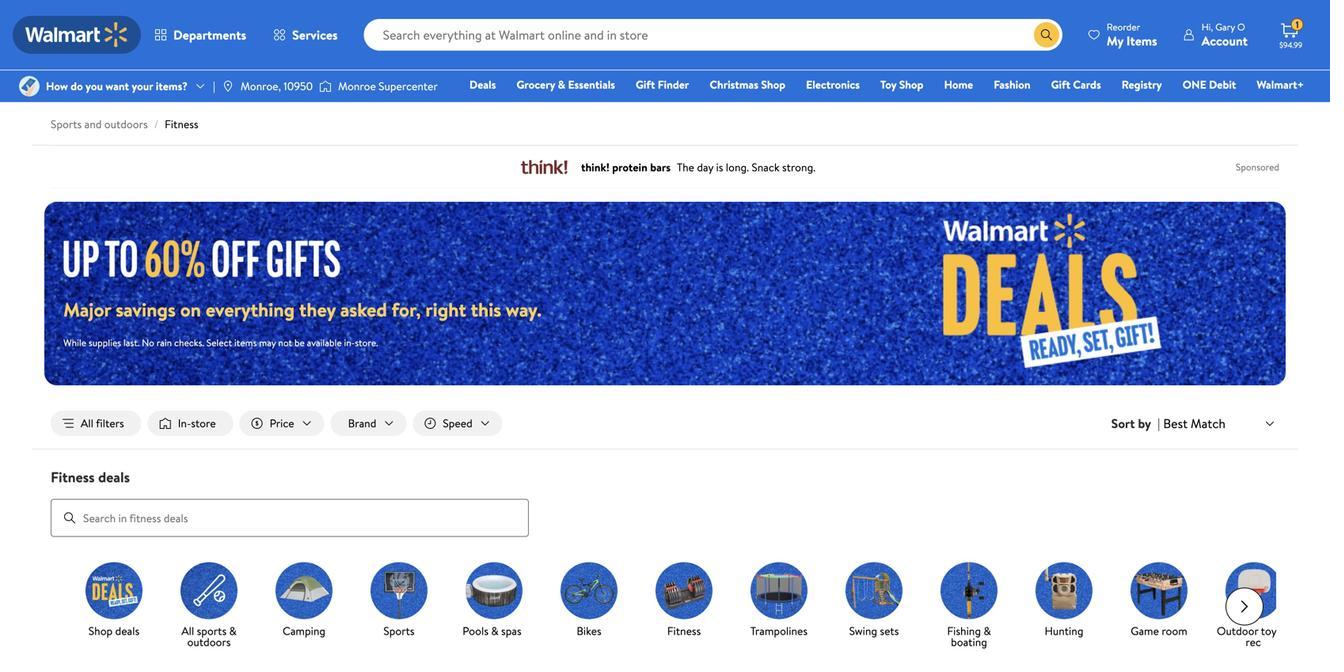 Task type: locate. For each thing, give the bounding box(es) containing it.
no
[[142, 336, 154, 350]]

monroe
[[338, 78, 376, 94]]

all inside all sports & outdoors
[[182, 624, 194, 639]]

fishing & boating link
[[928, 563, 1011, 652]]

christmas shop
[[710, 77, 786, 92]]

fitness for fitness deals
[[51, 468, 95, 488]]

reorder my items
[[1107, 20, 1158, 50]]

1 vertical spatial |
[[1158, 415, 1161, 433]]

1 horizontal spatial fitness
[[165, 116, 198, 132]]

 image right 10950
[[319, 78, 332, 94]]

 image left monroe,
[[222, 80, 234, 93]]

0 horizontal spatial all
[[81, 416, 93, 431]]

|
[[213, 78, 215, 94], [1158, 415, 1161, 433]]

shop right toy
[[900, 77, 924, 92]]

gift finder link
[[629, 76, 697, 93]]

bikes
[[577, 624, 602, 639]]

1 gift from the left
[[636, 77, 655, 92]]

search icon image
[[1041, 29, 1053, 41]]

1 vertical spatial fitness
[[51, 468, 95, 488]]

Search in fitness deals search field
[[51, 499, 529, 538]]

camping link
[[263, 563, 345, 640]]

all sports & outdoors link
[[168, 563, 250, 652]]

& right sports
[[229, 624, 237, 639]]

registry link
[[1115, 76, 1170, 93]]

savings
[[116, 296, 176, 323]]

deals for shop deals
[[115, 624, 140, 639]]

how do you want your items?
[[46, 78, 188, 94]]

walmart black friday deals for days image
[[834, 202, 1286, 386], [63, 238, 355, 277]]

1 horizontal spatial |
[[1158, 415, 1161, 433]]

rain
[[157, 336, 172, 350]]

0 horizontal spatial gift
[[636, 77, 655, 92]]

pools & spas image
[[466, 563, 523, 620]]

items?
[[156, 78, 188, 94]]

not
[[278, 336, 292, 350]]

best match button
[[1161, 413, 1280, 434]]

1 vertical spatial sports
[[384, 624, 415, 639]]

 image
[[319, 78, 332, 94], [222, 80, 234, 93]]

0 vertical spatial fitness
[[165, 116, 198, 132]]

your
[[132, 78, 153, 94]]

 image for monroe supercenter
[[319, 78, 332, 94]]

available
[[307, 336, 342, 350]]

search image
[[63, 512, 76, 525]]

| right items?
[[213, 78, 215, 94]]

grocery & essentials
[[517, 77, 615, 92]]

deals down shop all. image
[[115, 624, 140, 639]]

deals link
[[463, 76, 503, 93]]

0 horizontal spatial shop
[[89, 624, 113, 639]]

1 horizontal spatial sports
[[384, 624, 415, 639]]

price button
[[240, 411, 324, 437]]

deals inside the shop deals link
[[115, 624, 140, 639]]

& right grocery
[[558, 77, 566, 92]]

electronics link
[[799, 76, 867, 93]]

0 vertical spatial outdoors
[[104, 116, 148, 132]]

2 horizontal spatial fitness
[[667, 624, 701, 639]]

swing sets link
[[833, 563, 916, 640]]

& left spas
[[491, 624, 499, 639]]

1 vertical spatial outdoors
[[187, 635, 231, 650]]

hunting
[[1045, 624, 1084, 639]]

outdoors left /
[[104, 116, 148, 132]]

1 horizontal spatial outdoors
[[187, 635, 231, 650]]

fitness for fitness
[[667, 624, 701, 639]]

gift for gift finder
[[636, 77, 655, 92]]

hi, gary o account
[[1202, 20, 1248, 50]]

 image
[[19, 76, 40, 97]]

outdoors
[[104, 116, 148, 132], [187, 635, 231, 650]]

0 horizontal spatial |
[[213, 78, 215, 94]]

swing sets
[[850, 624, 899, 639]]

1 vertical spatial all
[[182, 624, 194, 639]]

 image for monroe, 10950
[[222, 80, 234, 93]]

fitness inside search box
[[51, 468, 95, 488]]

camping
[[283, 624, 326, 639]]

| inside sort and filter section element
[[1158, 415, 1161, 433]]

swing
[[850, 624, 878, 639]]

& right fishing
[[984, 624, 991, 639]]

1 horizontal spatial all
[[182, 624, 194, 639]]

0 vertical spatial all
[[81, 416, 93, 431]]

$94.99
[[1280, 40, 1303, 50]]

all
[[81, 416, 93, 431], [182, 624, 194, 639]]

Walmart Site-Wide search field
[[364, 19, 1063, 51]]

gift
[[636, 77, 655, 92], [1052, 77, 1071, 92]]

| right "by"
[[1158, 415, 1161, 433]]

1 vertical spatial deals
[[115, 624, 140, 639]]

sort and filter section element
[[32, 398, 1299, 449]]

camping image
[[276, 563, 333, 620]]

boating
[[951, 635, 988, 650]]

gift for gift cards
[[1052, 77, 1071, 92]]

& inside pools & spas link
[[491, 624, 499, 639]]

grocery
[[517, 77, 555, 92]]

1 horizontal spatial  image
[[319, 78, 332, 94]]

outdoors down shop sports and outdoors. image
[[187, 635, 231, 650]]

everything
[[206, 296, 295, 323]]

fitness up 'search' icon
[[51, 468, 95, 488]]

monroe,
[[241, 78, 281, 94]]

shop right christmas
[[761, 77, 786, 92]]

in-
[[344, 336, 355, 350]]

toy shop link
[[874, 76, 931, 93]]

rec
[[1246, 635, 1262, 650]]

sponsored
[[1236, 160, 1280, 174]]

outdoors inside all sports & outdoors
[[187, 635, 231, 650]]

hunting link
[[1023, 563, 1106, 640]]

best match
[[1164, 415, 1226, 432]]

0 horizontal spatial sports
[[51, 116, 82, 132]]

sports down "sports" image
[[384, 624, 415, 639]]

fitness right /
[[165, 116, 198, 132]]

you
[[86, 78, 103, 94]]

0 horizontal spatial fitness
[[51, 468, 95, 488]]

shop down shop all. image
[[89, 624, 113, 639]]

toys
[[1262, 624, 1282, 639]]

& for grocery
[[558, 77, 566, 92]]

fashion link
[[987, 76, 1038, 93]]

deals inside fitness deals search box
[[98, 468, 130, 488]]

sports for sports and outdoors / fitness
[[51, 116, 82, 132]]

cards
[[1074, 77, 1102, 92]]

& for pools
[[491, 624, 499, 639]]

all for all sports & outdoors
[[182, 624, 194, 639]]

debit
[[1210, 77, 1237, 92]]

sports for sports
[[384, 624, 415, 639]]

gift left cards
[[1052, 77, 1071, 92]]

Fitness deals search field
[[32, 468, 1299, 538]]

& for fishing
[[984, 624, 991, 639]]

all inside button
[[81, 416, 93, 431]]

shop for christmas shop
[[761, 77, 786, 92]]

all left filters
[[81, 416, 93, 431]]

Search search field
[[364, 19, 1063, 51]]

items
[[234, 336, 257, 350]]

match
[[1191, 415, 1226, 432]]

monroe supercenter
[[338, 78, 438, 94]]

0 vertical spatial |
[[213, 78, 215, 94]]

in-
[[178, 416, 191, 431]]

last.
[[123, 336, 140, 350]]

1 horizontal spatial gift
[[1052, 77, 1071, 92]]

may
[[259, 336, 276, 350]]

& right toys
[[1284, 624, 1292, 639]]

outdoor
[[1217, 624, 1259, 639]]

my
[[1107, 32, 1124, 50]]

best
[[1164, 415, 1188, 432]]

& inside grocery & essentials link
[[558, 77, 566, 92]]

finder
[[658, 77, 689, 92]]

2 horizontal spatial shop
[[900, 77, 924, 92]]

2 vertical spatial fitness
[[667, 624, 701, 639]]

speed button
[[413, 411, 503, 437]]

sports left and
[[51, 116, 82, 132]]

&
[[558, 77, 566, 92], [229, 624, 237, 639], [491, 624, 499, 639], [984, 624, 991, 639], [1284, 624, 1292, 639]]

& inside fishing & boating
[[984, 624, 991, 639]]

fitness down fitness image
[[667, 624, 701, 639]]

1 horizontal spatial shop
[[761, 77, 786, 92]]

gift left finder
[[636, 77, 655, 92]]

0 vertical spatial sports
[[51, 116, 82, 132]]

gift finder
[[636, 77, 689, 92]]

sports
[[197, 624, 227, 639]]

all left sports
[[182, 624, 194, 639]]

how
[[46, 78, 68, 94]]

2 gift from the left
[[1052, 77, 1071, 92]]

deals down filters
[[98, 468, 130, 488]]

way.
[[506, 296, 542, 323]]

o
[[1238, 20, 1246, 34]]

shop all. image
[[86, 563, 143, 620]]

fitness
[[165, 116, 198, 132], [51, 468, 95, 488], [667, 624, 701, 639]]

all filters
[[81, 416, 124, 431]]

0 horizontal spatial  image
[[222, 80, 234, 93]]

christmas
[[710, 77, 759, 92]]

outdoor toys & rec image
[[1226, 563, 1283, 620]]

0 vertical spatial deals
[[98, 468, 130, 488]]



Task type: vqa. For each thing, say whether or not it's contained in the screenshot.
the wine
no



Task type: describe. For each thing, give the bounding box(es) containing it.
services
[[292, 26, 338, 44]]

game room link
[[1118, 563, 1201, 640]]

pools & spas
[[463, 624, 526, 639]]

shop deals
[[89, 624, 140, 639]]

game room
[[1131, 624, 1188, 639]]

shop for toy shop
[[900, 77, 924, 92]]

hi,
[[1202, 20, 1214, 34]]

monroe, 10950
[[241, 78, 313, 94]]

registry
[[1122, 77, 1163, 92]]

all sports & outdoors
[[182, 624, 237, 650]]

account
[[1202, 32, 1248, 50]]

fitness deals
[[51, 468, 130, 488]]

store
[[191, 416, 216, 431]]

brand button
[[331, 411, 407, 437]]

and
[[84, 116, 102, 132]]

in-store
[[178, 416, 216, 431]]

0 horizontal spatial walmart black friday deals for days image
[[63, 238, 355, 277]]

game
[[1131, 624, 1160, 639]]

& inside outdoor toys & rec
[[1284, 624, 1292, 639]]

game room image
[[1131, 563, 1188, 620]]

by
[[1138, 415, 1152, 433]]

reorder
[[1107, 20, 1141, 34]]

grocery & essentials link
[[510, 76, 623, 93]]

adult bikes image
[[561, 563, 618, 620]]

filters
[[96, 416, 124, 431]]

do
[[71, 78, 83, 94]]

next slide for chipmodulewithimages list image
[[1226, 588, 1264, 626]]

all filters button
[[51, 411, 142, 437]]

while
[[63, 336, 86, 350]]

fitness link
[[643, 563, 726, 640]]

departments button
[[141, 16, 260, 54]]

on
[[180, 296, 201, 323]]

sports image
[[371, 563, 428, 620]]

fitness image
[[656, 563, 713, 620]]

pools
[[463, 624, 489, 639]]

pools & spas link
[[453, 563, 535, 640]]

while supplies last. no rain checks. select items may not be available in-store.
[[63, 336, 378, 350]]

fishing & boating image
[[941, 563, 998, 620]]

price
[[270, 416, 294, 431]]

select
[[207, 336, 232, 350]]

sets
[[880, 624, 899, 639]]

sort by |
[[1112, 415, 1161, 433]]

right
[[426, 296, 466, 323]]

for,
[[392, 296, 421, 323]]

trampolines image
[[751, 563, 808, 620]]

gary
[[1216, 20, 1236, 34]]

home link
[[937, 76, 981, 93]]

all for all filters
[[81, 416, 93, 431]]

sports link
[[358, 563, 440, 640]]

fashion
[[994, 77, 1031, 92]]

toy shop
[[881, 77, 924, 92]]

trampolines link
[[738, 563, 821, 640]]

shop deals link
[[73, 563, 155, 640]]

services button
[[260, 16, 351, 54]]

1 horizontal spatial walmart black friday deals for days image
[[834, 202, 1286, 386]]

0 horizontal spatial outdoors
[[104, 116, 148, 132]]

deals for fitness deals
[[98, 468, 130, 488]]

swing sets image
[[846, 563, 903, 620]]

in-store button
[[148, 411, 233, 437]]

be
[[295, 336, 305, 350]]

essentials
[[568, 77, 615, 92]]

this
[[471, 296, 502, 323]]

sports and outdoors / fitness
[[51, 116, 198, 132]]

brand
[[348, 416, 377, 431]]

walmart image
[[25, 22, 128, 48]]

checks.
[[174, 336, 204, 350]]

gift cards
[[1052, 77, 1102, 92]]

fishing
[[948, 624, 981, 639]]

& inside all sports & outdoors
[[229, 624, 237, 639]]

home
[[945, 77, 974, 92]]

christmas shop link
[[703, 76, 793, 93]]

major savings on everything they asked for, right this way.
[[63, 296, 542, 323]]

shop sports and outdoors. image
[[181, 563, 238, 620]]

want
[[106, 78, 129, 94]]

major
[[63, 296, 111, 323]]

store.
[[355, 336, 378, 350]]

asked
[[340, 296, 387, 323]]

hunting image
[[1036, 563, 1093, 620]]

outdoor toys & rec
[[1217, 624, 1292, 650]]

gift cards link
[[1044, 76, 1109, 93]]

they
[[299, 296, 336, 323]]

walmart+
[[1257, 77, 1305, 92]]

one debit
[[1183, 77, 1237, 92]]

electronics
[[806, 77, 860, 92]]

toy
[[881, 77, 897, 92]]

bikes link
[[548, 563, 631, 640]]

deals
[[470, 77, 496, 92]]



